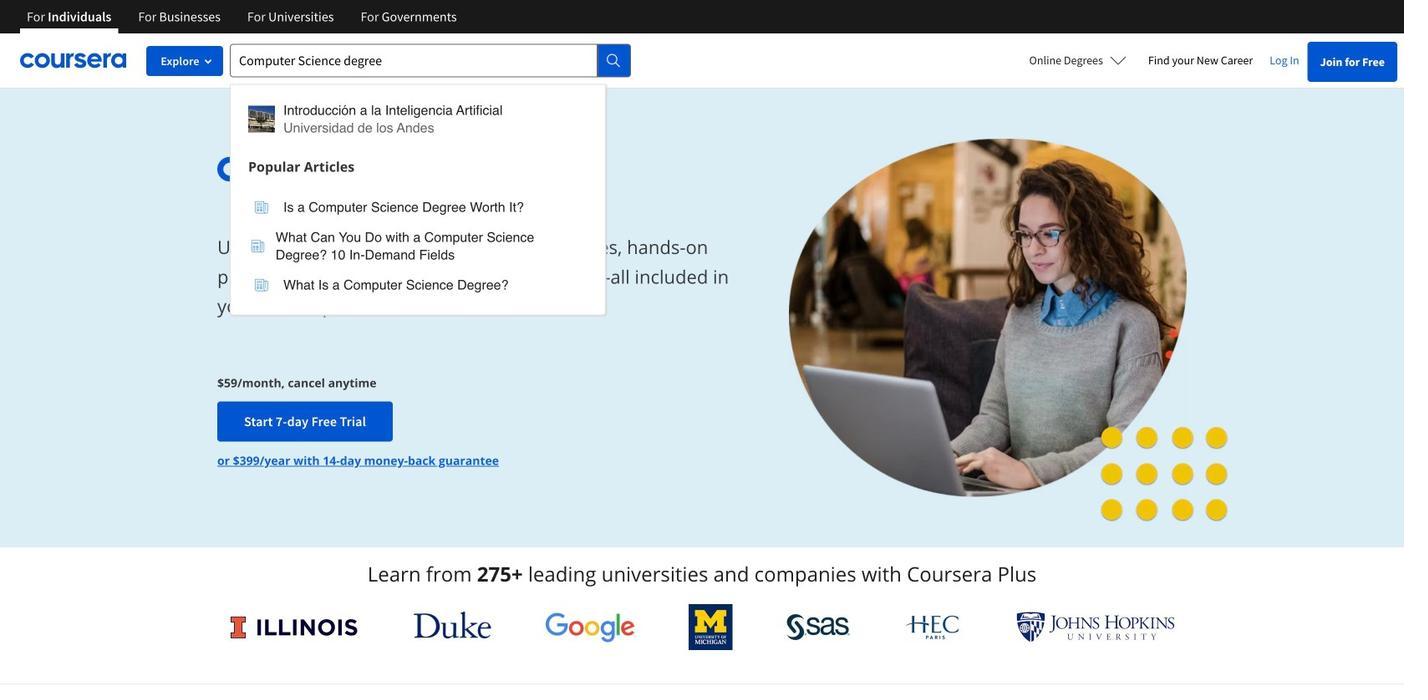 Task type: locate. For each thing, give the bounding box(es) containing it.
banner navigation
[[13, 0, 470, 33]]

None search field
[[230, 44, 631, 316]]

google image
[[545, 612, 635, 643]]

university of michigan image
[[689, 604, 733, 650]]

university of illinois at urbana-champaign image
[[229, 614, 360, 641]]

coursera image
[[20, 47, 126, 74]]

suggestion image image
[[248, 106, 275, 132], [255, 201, 268, 214], [251, 239, 264, 253], [255, 278, 268, 292]]

list box
[[231, 182, 605, 315]]



Task type: describe. For each thing, give the bounding box(es) containing it.
duke university image
[[414, 612, 491, 639]]

autocomplete results list box
[[230, 84, 606, 316]]

hec paris image
[[904, 610, 963, 645]]

johns hopkins university image
[[1016, 612, 1175, 643]]

list box inside the autocomplete results list box
[[231, 182, 605, 315]]

sas image
[[787, 614, 851, 641]]

coursera plus image
[[217, 157, 472, 182]]

What do you want to learn? text field
[[230, 44, 598, 77]]



Task type: vqa. For each thing, say whether or not it's contained in the screenshot.
Coursera image at the left top of the page
yes



